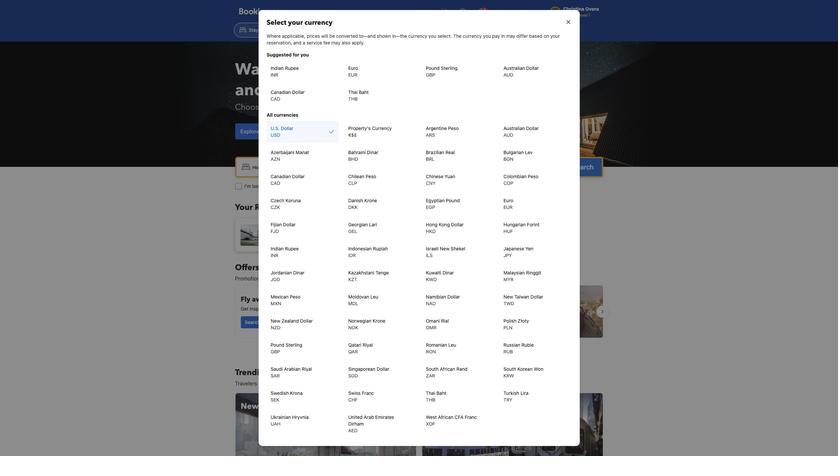 Task type: describe. For each thing, give the bounding box(es) containing it.
mexican
[[271, 294, 289, 300]]

converted
[[336, 33, 358, 39]]

cny
[[426, 181, 436, 186]]

a
[[303, 40, 305, 46]]

russian ruble rub
[[504, 343, 534, 355]]

reservation,
[[267, 40, 292, 46]]

won
[[534, 367, 544, 372]]

canadian for thai baht thb
[[271, 89, 291, 95]]

0 vertical spatial thai
[[348, 89, 358, 95]]

nad
[[426, 301, 436, 307]]

swedish krona sek
[[271, 391, 303, 403]]

south for zar
[[426, 367, 439, 372]]

choose
[[235, 102, 264, 113]]

for left an
[[269, 184, 275, 189]]

forint
[[527, 222, 540, 228]]

australian for sterling
[[504, 65, 525, 71]]

danish
[[348, 198, 363, 204]]

0 vertical spatial euro eur
[[348, 65, 358, 78]]

1 vertical spatial euro
[[504, 198, 514, 204]]

qatari riyal qar
[[348, 343, 373, 355]]

in
[[502, 33, 505, 39]]

and inside fly away to your dream vacation get inspired – compare and book flights with flexibility
[[293, 306, 301, 312]]

israeli
[[426, 246, 439, 252]]

search for flights
[[245, 320, 283, 326]]

for inside offers promotions, deals, and special offers for you
[[326, 276, 333, 282]]

looking for i'm
[[252, 184, 268, 189]]

omani
[[426, 319, 440, 324]]

brazilian real brl
[[426, 150, 455, 162]]

hong kong dollar hkd
[[426, 222, 464, 234]]

from
[[266, 102, 283, 113]]

of inside "trending destinations travelers searching for united states of america also booked these"
[[326, 381, 331, 387]]

idr
[[348, 253, 356, 259]]

mxn
[[271, 301, 281, 307]]

hong
[[426, 222, 438, 228]]

get
[[241, 306, 249, 312]]

1 vertical spatial may
[[332, 40, 341, 46]]

1 horizontal spatial sterling
[[441, 65, 458, 71]]

dollar up cabins,
[[292, 89, 305, 95]]

escape inside save 15% with late escape deals explore thousands of destinations worldwide and save 15% or more
[[493, 291, 516, 300]]

australian dollar aud for peso
[[504, 126, 539, 138]]

dinar for jordanian dinar jod
[[293, 270, 305, 276]]

explore vacation rentals link
[[235, 123, 307, 139]]

0 vertical spatial pound sterling gbp
[[426, 65, 458, 78]]

franc inside "west african cfa franc xof"
[[465, 415, 477, 421]]

kazakhstani tenge kzt
[[348, 270, 389, 283]]

i'm looking for flights
[[413, 184, 459, 189]]

leu for moldovan leu mdl
[[371, 294, 379, 300]]

differ
[[517, 33, 528, 39]]

u.s. dollar usd
[[271, 126, 294, 138]]

omani rial omr
[[426, 319, 449, 331]]

0 vertical spatial rentals
[[379, 27, 394, 33]]

traveling
[[361, 184, 379, 189]]

based
[[530, 33, 543, 39]]

dollar up lev at the top right of page
[[527, 126, 539, 131]]

saudi
[[271, 367, 283, 372]]

offers
[[235, 263, 259, 274]]

0 horizontal spatial thb
[[348, 96, 358, 102]]

manat
[[296, 150, 309, 155]]

and inside save 15% with late escape deals explore thousands of destinations worldwide and save 15% or more
[[526, 302, 534, 308]]

rentals inside "link"
[[284, 128, 301, 134]]

for inside "trending destinations travelers searching for united states of america also booked these"
[[284, 381, 291, 387]]

0 vertical spatial thai baht thb
[[348, 89, 369, 102]]

your right list
[[507, 9, 518, 15]]

south for krw
[[504, 367, 517, 372]]

cad for clp
[[271, 181, 280, 186]]

suggested
[[267, 52, 292, 58]]

wanderlust days and cozy nights choose from cabins, houses, and more
[[235, 58, 378, 113]]

destinations inside "trending destinations travelers searching for united states of america also booked these"
[[272, 368, 320, 379]]

0 horizontal spatial eur
[[348, 72, 358, 78]]

save
[[428, 291, 443, 300]]

days
[[329, 58, 365, 81]]

destinations inside save 15% with late escape deals explore thousands of destinations worldwide and save 15% or more
[[475, 302, 501, 308]]

fijian
[[271, 222, 282, 228]]

indian for euro eur
[[271, 65, 284, 71]]

your up applicable,
[[288, 18, 303, 27]]

where
[[267, 33, 281, 39]]

1 horizontal spatial gbp
[[426, 72, 436, 78]]

save 15% with late escape deals explore thousands of destinations worldwide and save 15% or more
[[428, 291, 545, 315]]

japanese
[[504, 246, 525, 252]]

for left nzd
[[262, 320, 268, 326]]

ruble
[[522, 343, 534, 348]]

indian for indonesian rupiah idr
[[271, 246, 284, 252]]

home
[[297, 184, 309, 189]]

jordanian dinar jod
[[271, 270, 305, 283]]

indonesian rupiah idr
[[348, 246, 388, 259]]

1 vertical spatial euro eur
[[504, 198, 514, 210]]

hungarian forint huf
[[504, 222, 540, 234]]

0 horizontal spatial deals
[[471, 323, 483, 328]]

dollar up home
[[292, 174, 305, 180]]

thousands
[[445, 302, 468, 308]]

attractions link
[[440, 23, 484, 38]]

0 vertical spatial 15%
[[445, 291, 460, 300]]

new zealand dollar nzd
[[271, 319, 313, 331]]

0 horizontal spatial pound sterling gbp
[[271, 343, 302, 355]]

ils
[[426, 253, 433, 259]]

riyal inside qatari riyal qar
[[363, 343, 373, 348]]

ukrainian hryvnia uah
[[271, 415, 309, 427]]

with inside save 15% with late escape deals explore thousands of destinations worldwide and save 15% or more
[[461, 291, 476, 300]]

1 vertical spatial eur
[[504, 205, 513, 210]]

0 horizontal spatial flights
[[269, 320, 283, 326]]

chf
[[348, 398, 358, 403]]

canadian for chilean peso clp
[[271, 174, 291, 180]]

0 vertical spatial flights
[[445, 184, 459, 189]]

inr for idr
[[271, 253, 278, 259]]

dollar inside u.s. dollar usd
[[281, 126, 294, 131]]

canadian dollar cad for thai
[[271, 89, 305, 102]]

0 horizontal spatial 15%
[[428, 309, 437, 315]]

new inside new taiwan dollar twd
[[504, 294, 514, 300]]

0 vertical spatial baht
[[359, 89, 369, 95]]

airport taxis
[[501, 27, 527, 33]]

australian dollar aud for sterling
[[504, 65, 539, 78]]

brl
[[426, 156, 435, 162]]

huf
[[504, 229, 513, 234]]

dollar inside new taiwan dollar twd
[[531, 294, 543, 300]]

fly
[[241, 295, 251, 304]]

search for search for flights
[[245, 320, 260, 326]]

lev
[[525, 150, 533, 155]]

1 horizontal spatial thb
[[426, 398, 436, 403]]

fly away to your dream vacation get inspired – compare and book flights with flexibility
[[241, 295, 358, 312]]

i'm for i'm looking for an entire home or apartment
[[245, 184, 251, 189]]

cad for thb
[[271, 96, 280, 102]]

arabian
[[284, 367, 301, 372]]

0 vertical spatial new york
[[267, 229, 289, 235]]

2 vertical spatial pound
[[271, 343, 285, 348]]

danish krone dkk
[[348, 198, 377, 210]]

dollar inside fijian dollar fjd
[[283, 222, 296, 228]]

flight + hotel link
[[304, 23, 354, 38]]

your recent searches
[[235, 202, 319, 213]]

korean
[[518, 367, 533, 372]]

south african rand zar
[[426, 367, 468, 379]]

2 horizontal spatial currency
[[463, 33, 482, 39]]

canadian dollar cad for chilean
[[271, 174, 305, 186]]

indonesian
[[348, 246, 372, 252]]

shown
[[377, 33, 391, 39]]

prices
[[307, 33, 320, 39]]

aud for pound sterling gbp
[[504, 72, 514, 78]]

away
[[252, 295, 270, 304]]

you inside offers promotions, deals, and special offers for you
[[334, 276, 343, 282]]

polish
[[504, 319, 517, 324]]

united inside "trending destinations travelers searching for united states of america also booked these"
[[292, 381, 308, 387]]

vacation inside "link"
[[261, 128, 282, 134]]

vacation inside fly away to your dream vacation get inspired – compare and book flights with flexibility
[[319, 295, 346, 304]]

searching
[[259, 381, 282, 387]]

searches
[[284, 202, 319, 213]]

kuwaiti
[[426, 270, 442, 276]]

jordanian
[[271, 270, 292, 276]]

search for flights link
[[241, 317, 287, 329]]

aud for argentine peso ars
[[504, 132, 514, 138]]

dirham
[[348, 422, 364, 427]]

0 horizontal spatial currency
[[305, 18, 333, 27]]

wanderlust
[[235, 58, 325, 81]]

explore inside save 15% with late escape deals explore thousands of destinations worldwide and save 15% or more
[[428, 302, 444, 308]]

riyal inside saudi arabian riyal sar
[[302, 367, 312, 372]]

main content containing offers
[[230, 263, 609, 457]]

ukrainian
[[271, 415, 291, 421]]

dollar inside new zealand dollar nzd
[[300, 319, 313, 324]]

of inside save 15% with late escape deals explore thousands of destinations worldwide and save 15% or more
[[469, 302, 473, 308]]

kwd
[[426, 277, 437, 283]]

new taiwan dollar twd
[[504, 294, 543, 307]]

0 vertical spatial or
[[310, 184, 315, 189]]

your inside where applicable, prices will be converted to—and shown in—the currency you select. the currency you pay in may differ based on your reservation, and a service fee may also apply.
[[551, 33, 560, 39]]

0 horizontal spatial sterling
[[286, 343, 302, 348]]

find late escape deals
[[432, 323, 483, 328]]

fly away to your dream vacation image
[[370, 291, 411, 333]]

dkk
[[348, 205, 358, 210]]

more inside wanderlust days and cozy nights choose from cabins, houses, and more
[[358, 102, 378, 113]]

0 vertical spatial pound
[[426, 65, 440, 71]]

franc inside the swiss franc chf
[[362, 391, 374, 397]]

looking for i'm
[[421, 184, 437, 189]]

bgn
[[504, 156, 514, 162]]

–
[[268, 306, 271, 312]]

0 horizontal spatial gbp
[[271, 349, 280, 355]]

1 horizontal spatial york
[[279, 229, 289, 235]]

peso for mexican peso mxn
[[290, 294, 301, 300]]

dinar for kuwaiti dinar kwd
[[443, 270, 454, 276]]



Task type: vqa. For each thing, say whether or not it's contained in the screenshot.


Task type: locate. For each thing, give the bounding box(es) containing it.
african for south
[[440, 367, 455, 372]]

new york up uah
[[241, 402, 279, 413]]

1 vertical spatial indian rupee inr
[[271, 246, 299, 259]]

0 vertical spatial thb
[[348, 96, 358, 102]]

and left save
[[526, 302, 534, 308]]

1 vertical spatial escape
[[453, 323, 470, 328]]

new york link inside main content
[[235, 394, 417, 457]]

inr for eur
[[271, 72, 278, 78]]

new right israeli
[[440, 246, 450, 252]]

1 horizontal spatial or
[[438, 309, 443, 315]]

your inside fly away to your dream vacation get inspired – compare and book flights with flexibility
[[280, 295, 294, 304]]

main content
[[230, 263, 609, 457]]

and left a
[[294, 40, 302, 46]]

flights right book
[[314, 306, 327, 312]]

1 vertical spatial baht
[[437, 391, 447, 397]]

1 horizontal spatial flights
[[314, 306, 327, 312]]

fee
[[324, 40, 330, 46]]

dinar inside kuwaiti dinar kwd
[[443, 270, 454, 276]]

australian for peso
[[504, 126, 525, 131]]

peso inside chilean peso clp
[[366, 174, 376, 180]]

the
[[454, 33, 462, 39]]

leu
[[371, 294, 379, 300], [449, 343, 457, 348]]

sek
[[271, 398, 279, 403]]

may down airport taxis
[[507, 33, 516, 39]]

moldovan leu mdl
[[348, 294, 379, 307]]

2 canadian from the top
[[271, 174, 291, 180]]

of right thousands
[[469, 302, 473, 308]]

or right home
[[310, 184, 315, 189]]

indian down fjd
[[271, 246, 284, 252]]

euro eur up nights
[[348, 65, 358, 78]]

canadian up from
[[271, 89, 291, 95]]

aud
[[504, 72, 514, 78], [504, 132, 514, 138]]

1 inr from the top
[[271, 72, 278, 78]]

franc
[[362, 391, 374, 397], [465, 415, 477, 421]]

2 australian dollar aud from the top
[[504, 126, 539, 138]]

1 indian rupee inr from the top
[[271, 65, 299, 78]]

peso
[[448, 126, 459, 131], [366, 174, 376, 180], [528, 174, 539, 180], [290, 294, 301, 300]]

1 horizontal spatial escape
[[493, 291, 516, 300]]

1 vertical spatial pound
[[446, 198, 460, 204]]

1 vertical spatial gbp
[[271, 349, 280, 355]]

looking down chinese
[[421, 184, 437, 189]]

0 horizontal spatial or
[[310, 184, 315, 189]]

escape right rial
[[453, 323, 470, 328]]

1 south from the left
[[426, 367, 439, 372]]

1 horizontal spatial pound
[[426, 65, 440, 71]]

your up compare on the bottom left
[[280, 295, 294, 304]]

new up nzd
[[271, 319, 280, 324]]

bahraini
[[348, 150, 366, 155]]

york up ukrainian
[[261, 402, 279, 413]]

euro eur down cop
[[504, 198, 514, 210]]

aed
[[348, 428, 358, 434]]

0 vertical spatial vacation
[[261, 128, 282, 134]]

japanese yen jpy
[[504, 246, 534, 259]]

african inside south african rand zar
[[440, 367, 455, 372]]

2 rupee from the top
[[285, 246, 299, 252]]

and inside offers promotions, deals, and special offers for you
[[282, 276, 291, 282]]

0 horizontal spatial explore
[[241, 128, 260, 134]]

new york down 'fijian'
[[267, 229, 289, 235]]

euro down apply.
[[348, 65, 358, 71]]

united up krona
[[292, 381, 308, 387]]

0 vertical spatial aud
[[504, 72, 514, 78]]

indian rupee inr for indonesian
[[271, 246, 299, 259]]

brazilian
[[426, 150, 445, 155]]

euro eur
[[348, 65, 358, 78], [504, 198, 514, 210]]

mexican peso mxn
[[271, 294, 301, 307]]

i'm down chilean
[[353, 184, 360, 189]]

flights link
[[268, 23, 303, 38]]

eur up nights
[[348, 72, 358, 78]]

malaysian ringgit myr
[[504, 270, 542, 283]]

search inside button
[[573, 163, 594, 171]]

pln
[[504, 325, 513, 331]]

with left flexibility at the bottom left
[[329, 306, 338, 312]]

african down the queens
[[438, 415, 454, 421]]

2 canadian dollar cad from the top
[[271, 174, 305, 186]]

1 horizontal spatial franc
[[465, 415, 477, 421]]

peso right mexican
[[290, 294, 301, 300]]

1 horizontal spatial 15%
[[445, 291, 460, 300]]

hryvnia
[[292, 415, 309, 421]]

1 horizontal spatial may
[[507, 33, 516, 39]]

euro
[[348, 65, 358, 71], [504, 198, 514, 204]]

krone for norwegian krone nok
[[373, 319, 386, 324]]

for
[[293, 52, 300, 58], [269, 184, 275, 189], [381, 184, 387, 189], [438, 184, 444, 189], [326, 276, 333, 282], [262, 320, 268, 326], [284, 381, 291, 387]]

zealand
[[282, 319, 299, 324]]

eur up "hungarian"
[[504, 205, 513, 210]]

pound inside egyptian pound egp
[[446, 198, 460, 204]]

1 canadian from the top
[[271, 89, 291, 95]]

booking.com image
[[239, 8, 288, 16]]

dollar right u.s.
[[281, 126, 294, 131]]

currency down attractions
[[463, 33, 482, 39]]

for down saudi arabian riyal sar
[[284, 381, 291, 387]]

dinar right the kuwaiti
[[443, 270, 454, 276]]

african for west
[[438, 415, 454, 421]]

for inside select your currency dialog
[[293, 52, 300, 58]]

african inside "west african cfa franc xof"
[[438, 415, 454, 421]]

0 vertical spatial more
[[358, 102, 378, 113]]

0 vertical spatial african
[[440, 367, 455, 372]]

0 vertical spatial canadian
[[271, 89, 291, 95]]

dollar inside "namibian dollar nad"
[[448, 294, 460, 300]]

flights inside fly away to your dream vacation get inspired – compare and book flights with flexibility
[[314, 306, 327, 312]]

0 horizontal spatial leu
[[371, 294, 379, 300]]

leu inside moldovan leu mdl
[[371, 294, 379, 300]]

0 horizontal spatial pound
[[271, 343, 285, 348]]

georgian lari gel
[[348, 222, 377, 234]]

indian rupee inr up offers promotions, deals, and special offers for you
[[271, 246, 299, 259]]

1 vertical spatial flights
[[314, 306, 327, 312]]

select your currency
[[267, 18, 333, 27]]

gel
[[348, 229, 357, 234]]

york down 'fijian'
[[279, 229, 289, 235]]

2 indian rupee inr from the top
[[271, 246, 299, 259]]

you left 'kzt'
[[334, 276, 343, 282]]

0 vertical spatial york
[[279, 229, 289, 235]]

1 vertical spatial canadian dollar cad
[[271, 174, 305, 186]]

thb right the houses,
[[348, 96, 358, 102]]

leu right 'moldovan'
[[371, 294, 379, 300]]

0 horizontal spatial of
[[326, 381, 331, 387]]

krone inside danish krone dkk
[[365, 198, 377, 204]]

0 horizontal spatial baht
[[359, 89, 369, 95]]

late inside save 15% with late escape deals explore thousands of destinations worldwide and save 15% or more
[[478, 291, 491, 300]]

your
[[507, 9, 518, 15], [288, 18, 303, 27], [551, 33, 560, 39], [280, 295, 294, 304]]

krone right norwegian
[[373, 319, 386, 324]]

south inside south korean won krw
[[504, 367, 517, 372]]

0 vertical spatial escape
[[493, 291, 516, 300]]

riyal right qatari
[[363, 343, 373, 348]]

kzt
[[348, 277, 357, 283]]

2 i'm from the left
[[353, 184, 360, 189]]

flights down yuan
[[445, 184, 459, 189]]

1 horizontal spatial euro eur
[[504, 198, 514, 210]]

rupee down suggested for you
[[285, 65, 299, 71]]

escape inside "find late escape deals" link
[[453, 323, 470, 328]]

i'm
[[245, 184, 251, 189], [353, 184, 360, 189]]

dollar up save
[[531, 294, 543, 300]]

2 south from the left
[[504, 367, 517, 372]]

1 vertical spatial thb
[[426, 398, 436, 403]]

late
[[478, 291, 491, 300], [443, 323, 452, 328]]

looking left an
[[252, 184, 268, 189]]

also inside "trending destinations travelers searching for united states of america also booked these"
[[354, 381, 364, 387]]

1 vertical spatial cad
[[271, 181, 280, 186]]

destinations left twd at the right bottom of the page
[[475, 302, 501, 308]]

baht down days
[[359, 89, 369, 95]]

special
[[292, 276, 309, 282]]

may
[[507, 33, 516, 39], [332, 40, 341, 46]]

1 rupee from the top
[[285, 65, 299, 71]]

peso inside mexican peso mxn
[[290, 294, 301, 300]]

book
[[302, 306, 313, 312]]

you down a
[[301, 52, 309, 58]]

0 vertical spatial eur
[[348, 72, 358, 78]]

new york inside main content
[[241, 402, 279, 413]]

try
[[504, 398, 513, 403]]

also inside where applicable, prices will be converted to—and shown in—the currency you select. the currency you pay in may differ based on your reservation, and a service fee may also apply.
[[342, 40, 351, 46]]

australian down the differ on the right of the page
[[504, 65, 525, 71]]

united inside united arab emirates dirham aed
[[348, 415, 363, 421]]

also down sgd
[[354, 381, 364, 387]]

qatari
[[348, 343, 362, 348]]

inr up jordanian
[[271, 253, 278, 259]]

more up property's
[[358, 102, 378, 113]]

or inside save 15% with late escape deals explore thousands of destinations worldwide and save 15% or more
[[438, 309, 443, 315]]

shekel
[[451, 246, 466, 252]]

dollar inside "singaporean dollar sgd"
[[377, 367, 389, 372]]

singaporean
[[348, 367, 376, 372]]

yen
[[526, 246, 534, 252]]

you left select.
[[429, 33, 437, 39]]

you left pay
[[483, 33, 491, 39]]

ron
[[426, 349, 436, 355]]

1 horizontal spatial more
[[444, 309, 455, 315]]

0 vertical spatial late
[[478, 291, 491, 300]]

stays
[[249, 27, 261, 33]]

rupee for euro eur
[[285, 65, 299, 71]]

omr
[[426, 325, 437, 331]]

stays link
[[234, 23, 267, 38]]

search button
[[565, 158, 602, 176]]

looking
[[252, 184, 268, 189], [421, 184, 437, 189]]

destinations
[[475, 302, 501, 308], [272, 368, 320, 379]]

search for search
[[573, 163, 594, 171]]

rentals right the usd
[[284, 128, 301, 134]]

find
[[432, 323, 441, 328]]

new down "travelers"
[[241, 402, 259, 413]]

swiss franc chf
[[348, 391, 374, 403]]

new inside israeli new shekel ils
[[440, 246, 450, 252]]

0 vertical spatial cad
[[271, 96, 280, 102]]

york inside main content
[[261, 402, 279, 413]]

krona
[[290, 391, 303, 397]]

1 vertical spatial of
[[326, 381, 331, 387]]

promotions,
[[235, 276, 264, 282]]

singaporean dollar sgd
[[348, 367, 389, 379]]

1 vertical spatial with
[[329, 306, 338, 312]]

1 horizontal spatial vacation
[[319, 295, 346, 304]]

2 inr from the top
[[271, 253, 278, 259]]

1 horizontal spatial pound sterling gbp
[[426, 65, 458, 78]]

1 vertical spatial also
[[354, 381, 364, 387]]

1 aud from the top
[[504, 72, 514, 78]]

dollar up thousands
[[448, 294, 460, 300]]

dollar inside hong kong dollar hkd
[[451, 222, 464, 228]]

leu right romanian
[[449, 343, 457, 348]]

1 australian dollar aud from the top
[[504, 65, 539, 78]]

dinar inside jordanian dinar jod
[[293, 270, 305, 276]]

indian rupee inr for euro
[[271, 65, 299, 78]]

select your currency dialog
[[251, 2, 588, 455]]

with
[[461, 291, 476, 300], [329, 306, 338, 312]]

african
[[440, 367, 455, 372], [438, 415, 454, 421]]

1 vertical spatial thai
[[426, 391, 435, 397]]

1 vertical spatial aud
[[504, 132, 514, 138]]

explore inside "link"
[[241, 128, 260, 134]]

i'm up your
[[245, 184, 251, 189]]

new inside new zealand dollar nzd
[[271, 319, 280, 324]]

1 horizontal spatial search
[[573, 163, 594, 171]]

search
[[573, 163, 594, 171], [245, 320, 260, 326]]

1 indian from the top
[[271, 65, 284, 71]]

flights
[[445, 184, 459, 189], [314, 306, 327, 312], [269, 320, 283, 326]]

0 horizontal spatial also
[[342, 40, 351, 46]]

sterling down new zealand dollar nzd
[[286, 343, 302, 348]]

thai baht thb down days
[[348, 89, 369, 102]]

also down converted
[[342, 40, 351, 46]]

2 indian from the top
[[271, 246, 284, 252]]

african left 'rand'
[[440, 367, 455, 372]]

chilean peso clp
[[348, 174, 376, 186]]

1 new york link from the top
[[235, 219, 355, 252]]

your
[[235, 202, 253, 213]]

australian up bulgarian
[[504, 126, 525, 131]]

and up choose
[[235, 79, 265, 101]]

more inside save 15% with late escape deals explore thousands of destinations worldwide and save 15% or more
[[444, 309, 455, 315]]

0 vertical spatial may
[[507, 33, 516, 39]]

1 vertical spatial late
[[443, 323, 452, 328]]

united arab emirates dirham aed
[[348, 415, 394, 434]]

+
[[333, 27, 336, 33]]

0 vertical spatial canadian dollar cad
[[271, 89, 305, 102]]

thb
[[348, 96, 358, 102], [426, 398, 436, 403]]

1 vertical spatial thai baht thb
[[426, 391, 447, 403]]

moldovan
[[348, 294, 369, 300]]

1 horizontal spatial also
[[354, 381, 364, 387]]

myr
[[504, 277, 514, 283]]

2 cad from the top
[[271, 181, 280, 186]]

for right cny
[[438, 184, 444, 189]]

0 vertical spatial new york link
[[235, 219, 355, 252]]

indian rupee inr
[[271, 65, 299, 78], [271, 246, 299, 259]]

new york
[[267, 229, 289, 235], [241, 402, 279, 413]]

explore down choose
[[241, 128, 260, 134]]

1 i'm from the left
[[245, 184, 251, 189]]

leu inside romanian leu ron
[[449, 343, 457, 348]]

for left work
[[381, 184, 387, 189]]

nok
[[348, 325, 359, 331]]

2 new york link from the top
[[235, 394, 417, 457]]

or
[[310, 184, 315, 189], [438, 309, 443, 315]]

trending destinations travelers searching for united states of america also booked these
[[235, 368, 398, 387]]

cad
[[271, 96, 280, 102], [271, 181, 280, 186]]

dollar down based
[[527, 65, 539, 71]]

rupee for indonesian rupiah idr
[[285, 246, 299, 252]]

dinar inside bahraini dinar bhd
[[367, 150, 379, 155]]

1 australian from the top
[[504, 65, 525, 71]]

thai baht thb up west
[[426, 391, 447, 403]]

new up twd at the right bottom of the page
[[504, 294, 514, 300]]

leu for romanian leu ron
[[449, 343, 457, 348]]

rupee down fijian dollar fjd
[[285, 246, 299, 252]]

u.s.
[[271, 126, 280, 131]]

1 horizontal spatial thai
[[426, 391, 435, 397]]

chilean
[[348, 174, 365, 180]]

colombian
[[504, 174, 527, 180]]

offers
[[311, 276, 325, 282]]

krone for danish krone dkk
[[365, 198, 377, 204]]

1 horizontal spatial riyal
[[363, 343, 373, 348]]

qar
[[348, 349, 358, 355]]

2 aud from the top
[[504, 132, 514, 138]]

for right offers
[[326, 276, 333, 282]]

peso for chilean peso clp
[[366, 174, 376, 180]]

with inside fly away to your dream vacation get inspired – compare and book flights with flexibility
[[329, 306, 338, 312]]

south inside south african rand zar
[[426, 367, 439, 372]]

and right jod
[[282, 276, 291, 282]]

and right the houses,
[[342, 102, 356, 113]]

franc down booked on the left
[[362, 391, 374, 397]]

1 vertical spatial destinations
[[272, 368, 320, 379]]

0 vertical spatial franc
[[362, 391, 374, 397]]

i'm for i'm traveling for work
[[353, 184, 360, 189]]

destinations up krona
[[272, 368, 320, 379]]

1 horizontal spatial with
[[461, 291, 476, 300]]

new down 'fijian'
[[267, 229, 278, 235]]

0 horizontal spatial escape
[[453, 323, 470, 328]]

rial
[[441, 319, 449, 324]]

krone inside norwegian krone nok
[[373, 319, 386, 324]]

0 horizontal spatial euro
[[348, 65, 358, 71]]

region containing save 15% with late escape deals
[[230, 283, 609, 341]]

0 vertical spatial with
[[461, 291, 476, 300]]

1 vertical spatial new york
[[241, 402, 279, 413]]

cad left entire
[[271, 181, 280, 186]]

0 vertical spatial inr
[[271, 72, 278, 78]]

0 vertical spatial indian
[[271, 65, 284, 71]]

1 vertical spatial 15%
[[428, 309, 437, 315]]

1 looking from the left
[[252, 184, 268, 189]]

entire
[[283, 184, 296, 189]]

russian
[[504, 343, 521, 348]]

0 vertical spatial australian dollar aud
[[504, 65, 539, 78]]

2 horizontal spatial dinar
[[443, 270, 454, 276]]

1 cad from the top
[[271, 96, 280, 102]]

1 horizontal spatial i'm
[[353, 184, 360, 189]]

dinar for bahraini dinar bhd
[[367, 150, 379, 155]]

malaysian
[[504, 270, 525, 276]]

booked
[[365, 381, 383, 387]]

krone
[[365, 198, 377, 204], [373, 319, 386, 324]]

peso for colombian peso cop
[[528, 174, 539, 180]]

in—the
[[392, 33, 407, 39]]

egp
[[426, 205, 435, 210]]

canadian up an
[[271, 174, 291, 180]]

hkd
[[426, 229, 436, 234]]

thb up west
[[426, 398, 436, 403]]

peso inside the colombian peso cop
[[528, 174, 539, 180]]

rupiah
[[373, 246, 388, 252]]

south up the zar
[[426, 367, 439, 372]]

0 horizontal spatial late
[[443, 323, 452, 328]]

1 horizontal spatial baht
[[437, 391, 447, 397]]

dollar up these
[[377, 367, 389, 372]]

service
[[307, 40, 322, 46]]

your right 'on'
[[551, 33, 560, 39]]

peso right the colombian
[[528, 174, 539, 180]]

peso for argentine peso ars
[[448, 126, 459, 131]]

2 horizontal spatial pound
[[446, 198, 460, 204]]

region
[[230, 283, 609, 341]]

0 horizontal spatial united
[[292, 381, 308, 387]]

canadian dollar cad up currencies
[[271, 89, 305, 102]]

deals down save 15% with late escape deals explore thousands of destinations worldwide and save 15% or more
[[471, 323, 483, 328]]

dollar right 'fijian'
[[283, 222, 296, 228]]

1 horizontal spatial eur
[[504, 205, 513, 210]]

1 vertical spatial deals
[[471, 323, 483, 328]]

nzd
[[271, 325, 281, 331]]

1 horizontal spatial deals
[[517, 291, 536, 300]]

0 vertical spatial riyal
[[363, 343, 373, 348]]

rentals up "shown"
[[379, 27, 394, 33]]

dollar right kong
[[451, 222, 464, 228]]

property's currency €$£
[[348, 126, 392, 138]]

uah
[[271, 422, 281, 427]]

i'm
[[413, 184, 420, 189]]

krone down traveling on the top of page
[[365, 198, 377, 204]]

south korean won krw
[[504, 367, 544, 379]]

currency up prices
[[305, 18, 333, 27]]

all
[[267, 112, 273, 118]]

an
[[277, 184, 282, 189]]

0 horizontal spatial thai
[[348, 89, 358, 95]]

south up krw
[[504, 367, 517, 372]]

or up rial
[[438, 309, 443, 315]]

may down be
[[332, 40, 341, 46]]

0 horizontal spatial vacation
[[261, 128, 282, 134]]

1 horizontal spatial explore
[[428, 302, 444, 308]]

0 horizontal spatial thai baht thb
[[348, 89, 369, 102]]

1 horizontal spatial united
[[348, 415, 363, 421]]

indian down suggested
[[271, 65, 284, 71]]

1 horizontal spatial currency
[[408, 33, 428, 39]]

1 canadian dollar cad from the top
[[271, 89, 305, 102]]

15% up thousands
[[445, 291, 460, 300]]

jpy
[[504, 253, 512, 259]]

thai down days
[[348, 89, 358, 95]]

flights down compare on the bottom left
[[269, 320, 283, 326]]

escape up twd at the right bottom of the page
[[493, 291, 516, 300]]

peso inside argentine peso ars
[[448, 126, 459, 131]]

2 looking from the left
[[421, 184, 437, 189]]

fijian dollar fjd
[[271, 222, 296, 234]]

1 horizontal spatial destinations
[[475, 302, 501, 308]]

group of friends hiking in the mountains on a sunny day image
[[422, 286, 603, 338]]

1 vertical spatial new york link
[[235, 394, 417, 457]]

0 horizontal spatial franc
[[362, 391, 374, 397]]

0 horizontal spatial dinar
[[293, 270, 305, 276]]

1 vertical spatial vacation
[[319, 295, 346, 304]]

turkish
[[504, 391, 520, 397]]

will
[[321, 33, 328, 39]]

and inside where applicable, prices will be converted to—and shown in—the currency you select. the currency you pay in may differ based on your reservation, and a service fee may also apply.
[[294, 40, 302, 46]]

2 australian from the top
[[504, 126, 525, 131]]

west african cfa franc xof
[[426, 415, 477, 427]]

inr
[[271, 72, 278, 78], [271, 253, 278, 259]]

deals inside save 15% with late escape deals explore thousands of destinations worldwide and save 15% or more
[[517, 291, 536, 300]]



